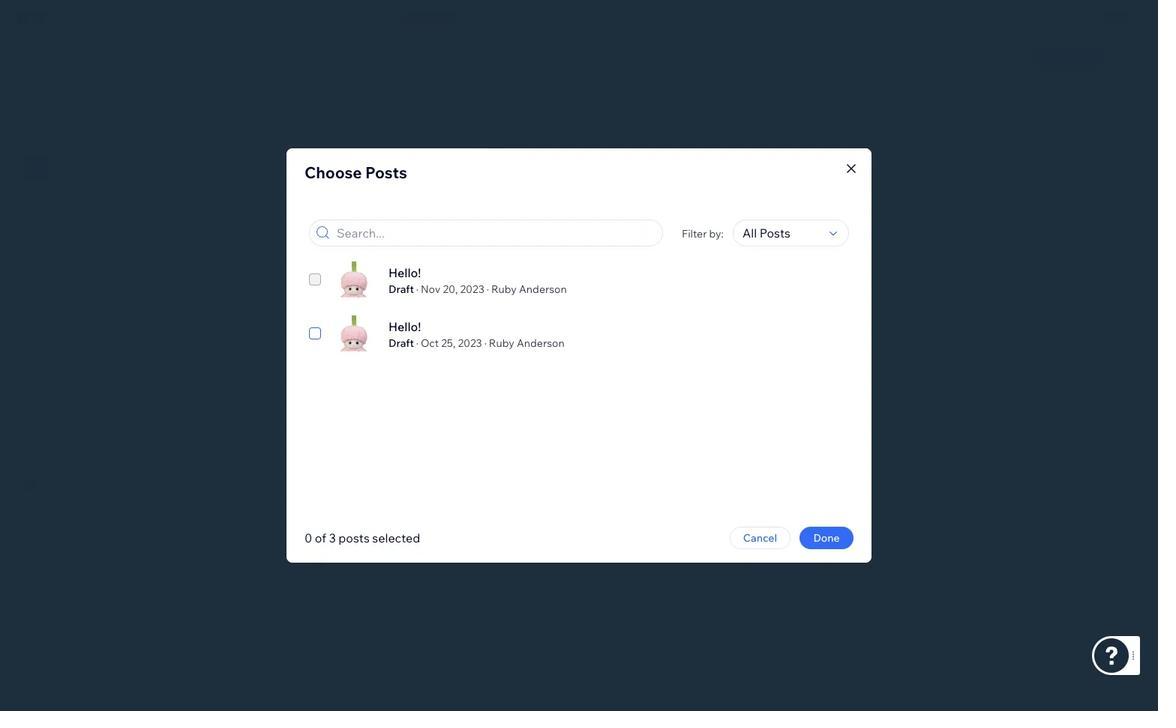 Task type: vqa. For each thing, say whether or not it's contained in the screenshot.
Explore's the Explore
no



Task type: locate. For each thing, give the bounding box(es) containing it.
25,
[[441, 336, 456, 349], [441, 336, 456, 349], [441, 336, 456, 349], [441, 336, 456, 349]]

anderson
[[519, 282, 567, 295], [519, 282, 567, 295], [519, 282, 567, 295], [519, 282, 567, 295], [517, 336, 565, 349], [517, 336, 565, 349], [517, 336, 565, 349], [517, 336, 565, 349]]

choose posts
[[305, 162, 407, 182], [305, 162, 407, 182], [305, 162, 407, 182], [305, 162, 407, 182]]

oct
[[421, 336, 439, 349], [421, 336, 439, 349], [421, 336, 439, 349], [421, 336, 439, 349]]

posts
[[339, 531, 370, 546], [339, 531, 370, 546], [339, 531, 370, 546], [339, 531, 370, 546]]

None field
[[738, 221, 825, 246], [738, 221, 825, 246], [738, 221, 825, 246], [738, 221, 825, 246], [738, 221, 825, 246], [738, 221, 825, 246], [738, 221, 825, 246], [738, 221, 825, 246]]

draft
[[389, 282, 414, 295], [389, 282, 414, 295], [389, 282, 414, 295], [389, 282, 414, 295], [389, 336, 414, 349], [389, 336, 414, 349], [389, 336, 414, 349], [389, 336, 414, 349]]

done button
[[800, 527, 854, 550], [800, 527, 854, 550], [800, 527, 854, 550], [800, 527, 854, 550]]

filter
[[682, 227, 707, 240], [682, 227, 707, 240], [682, 227, 707, 240], [682, 227, 707, 240]]

4 menu item from the top
[[20, 347, 47, 374]]

2023
[[460, 282, 484, 295], [460, 282, 484, 295], [460, 282, 484, 295], [460, 282, 484, 295], [458, 336, 482, 349], [458, 336, 482, 349], [458, 336, 482, 349], [458, 336, 482, 349]]

None checkbox
[[309, 271, 321, 289], [309, 325, 321, 343], [309, 325, 321, 343], [309, 325, 321, 343], [309, 271, 321, 289], [309, 325, 321, 343], [309, 325, 321, 343], [309, 325, 321, 343]]

3 menu item from the top
[[20, 284, 47, 311]]

filter by:
[[682, 227, 724, 240], [682, 227, 724, 240], [682, 227, 724, 240], [682, 227, 724, 240]]

hello!
[[389, 265, 421, 280], [389, 265, 421, 280], [389, 265, 421, 280], [389, 265, 421, 280], [389, 319, 421, 334], [389, 319, 421, 334], [389, 319, 421, 334], [389, 319, 421, 334]]

menu item
[[20, 95, 47, 122], [20, 221, 47, 248], [20, 284, 47, 311], [20, 347, 47, 374], [20, 410, 47, 437]]

20,
[[443, 282, 458, 295], [443, 282, 458, 295], [443, 282, 458, 295], [443, 282, 458, 295]]

of
[[315, 531, 326, 546], [315, 531, 326, 546], [315, 531, 326, 546], [315, 531, 326, 546]]

done
[[813, 532, 840, 545], [813, 532, 840, 545], [813, 532, 840, 545], [813, 532, 840, 545]]

choose
[[305, 162, 362, 182], [305, 162, 362, 182], [305, 162, 362, 182], [305, 162, 362, 182]]

3
[[329, 531, 336, 546], [329, 531, 336, 546], [329, 531, 336, 546], [329, 531, 336, 546]]

0
[[305, 531, 312, 546], [305, 531, 312, 546], [305, 531, 312, 546], [305, 531, 312, 546]]

menu
[[0, 86, 67, 527]]

None checkbox
[[309, 271, 321, 289], [309, 271, 321, 289], [309, 271, 321, 289], [309, 325, 321, 343], [309, 271, 321, 289], [309, 271, 321, 289], [309, 271, 321, 289], [309, 325, 321, 343]]

0 of 3 posts selected
[[305, 531, 420, 546], [305, 531, 420, 546], [305, 531, 420, 546], [305, 531, 420, 546]]

5 menu item from the top
[[20, 410, 47, 437]]

selected
[[372, 531, 420, 546], [372, 531, 420, 546], [372, 531, 420, 546], [372, 531, 420, 546]]

Search... field
[[332, 221, 658, 246], [332, 221, 658, 246], [332, 221, 658, 246], [332, 221, 658, 246]]

cancel
[[743, 532, 777, 545], [743, 532, 777, 545], [743, 532, 777, 545], [743, 532, 777, 545]]

nov
[[421, 282, 441, 295], [421, 282, 441, 295], [421, 282, 441, 295], [421, 282, 441, 295]]

hello! draft · oct 25, 2023 · ruby anderson
[[389, 319, 565, 349], [389, 319, 565, 349], [389, 319, 565, 349], [389, 319, 565, 349]]

hello! draft · nov 20, 2023 · ruby anderson
[[389, 265, 567, 295], [389, 265, 567, 295], [389, 265, 567, 295], [389, 265, 567, 295]]

ruby
[[491, 282, 517, 295], [491, 282, 517, 295], [491, 282, 517, 295], [491, 282, 517, 295], [489, 336, 514, 349], [489, 336, 514, 349], [489, 336, 514, 349], [489, 336, 514, 349]]

cancel button
[[730, 527, 791, 550], [730, 527, 791, 550], [730, 527, 791, 550], [730, 527, 791, 550]]

by:
[[709, 227, 724, 240], [709, 227, 724, 240], [709, 227, 724, 240], [709, 227, 724, 240]]

·
[[416, 282, 418, 295], [416, 282, 418, 295], [416, 282, 418, 295], [416, 282, 418, 295], [487, 282, 489, 295], [487, 282, 489, 295], [487, 282, 489, 295], [487, 282, 489, 295], [416, 336, 418, 349], [416, 336, 418, 349], [416, 336, 418, 349], [416, 336, 418, 349], [485, 336, 487, 349], [485, 336, 487, 349], [485, 336, 487, 349], [485, 336, 487, 349]]

Excerpt text field
[[91, 204, 332, 266]]

posts
[[365, 162, 407, 182], [365, 162, 407, 182], [365, 162, 407, 182], [365, 162, 407, 182]]



Task type: describe. For each thing, give the bounding box(es) containing it.
0/3
[[315, 284, 332, 297]]

introduction
[[509, 197, 587, 214]]

store!
[[634, 197, 671, 214]]

our
[[608, 197, 630, 214]]

introduction to our store!
[[509, 197, 671, 214]]

advanced button
[[211, 135, 355, 167]]

advanced
[[258, 144, 308, 157]]

1 menu item from the top
[[20, 95, 47, 122]]

Add a Catchy Title text field
[[479, 139, 1024, 161]]

to
[[591, 197, 604, 214]]

2 menu item from the top
[[20, 221, 47, 248]]



